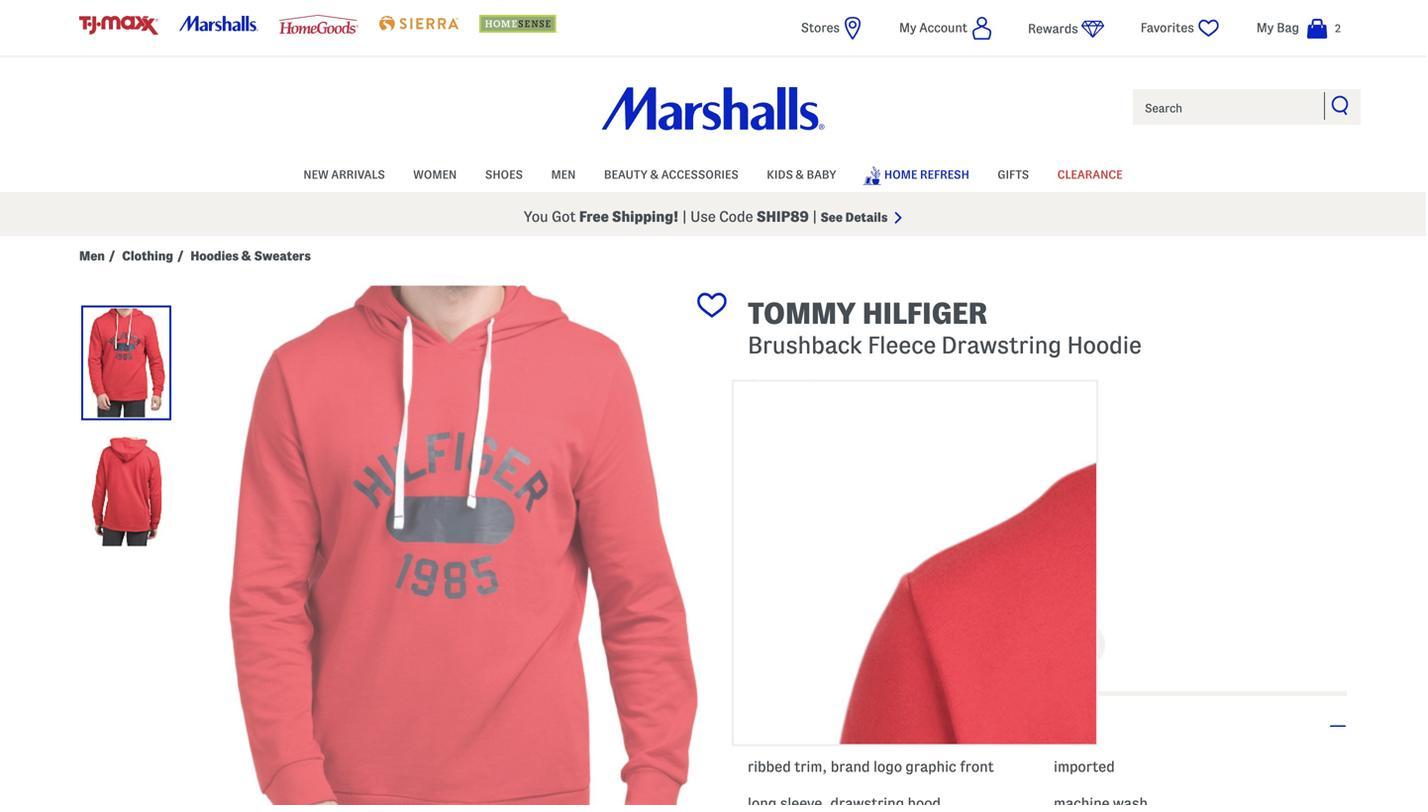 Task type: locate. For each thing, give the bounding box(es) containing it.
details
[[846, 211, 888, 224], [834, 715, 905, 738]]

rewards
[[1029, 22, 1079, 36]]

2 / from the left
[[177, 249, 184, 263]]

favorites
[[1141, 21, 1195, 35]]

sierra.com image
[[379, 16, 459, 31]]

account
[[920, 21, 968, 35]]

hoodie
[[1068, 332, 1142, 358]]

shoes
[[485, 169, 523, 181]]

/ left clothing link
[[109, 249, 115, 263]]

marshalls.com image
[[179, 16, 259, 31]]

0 vertical spatial details
[[846, 211, 888, 224]]

home
[[885, 169, 918, 181]]

color: list box
[[748, 468, 1348, 509]]

hoodies
[[191, 249, 239, 263]]

& for kids
[[796, 169, 804, 181]]

hilfiger
[[863, 297, 988, 329]]

& right hoodies
[[242, 249, 251, 263]]

1 vertical spatial details
[[834, 715, 905, 738]]

see
[[821, 211, 843, 224]]

men
[[551, 169, 576, 181], [79, 249, 105, 263]]

& right beauty
[[651, 169, 659, 181]]

1 horizontal spatial men
[[551, 169, 576, 181]]

/ right clothing
[[177, 249, 184, 263]]

ship89
[[757, 209, 810, 225]]

accessories
[[662, 169, 739, 181]]

banner
[[0, 0, 1427, 236]]

women
[[413, 169, 457, 181]]

2 my from the left
[[1257, 21, 1275, 35]]

men / clothing / hoodies & sweaters
[[79, 249, 311, 263]]

2 horizontal spatial &
[[796, 169, 804, 181]]

kids
[[767, 169, 794, 181]]

trim,
[[795, 759, 828, 775]]

0 horizontal spatial men link
[[79, 248, 105, 264]]

1 horizontal spatial &
[[651, 169, 659, 181]]

men inside menu bar
[[551, 169, 576, 181]]

& right kids on the top right
[[796, 169, 804, 181]]

details right see
[[846, 211, 888, 224]]

ribbed
[[748, 759, 791, 775]]

my
[[900, 21, 917, 35], [1257, 21, 1275, 35]]

1 vertical spatial men
[[79, 249, 105, 263]]

marquee
[[0, 197, 1427, 236]]

new arrivals link
[[304, 158, 385, 188]]

0 vertical spatial men
[[551, 169, 576, 181]]

men up got
[[551, 169, 576, 181]]

my left bag
[[1257, 21, 1275, 35]]

details up ribbed  trim, brand logo graphic front
[[834, 715, 905, 738]]

0 vertical spatial men link
[[551, 158, 576, 188]]

brand
[[831, 759, 871, 775]]

/
[[109, 249, 115, 263], [177, 249, 184, 263]]

refresh
[[921, 169, 970, 181]]

gifts
[[998, 169, 1030, 181]]

| use
[[683, 209, 716, 225]]

None submit
[[1332, 95, 1352, 115], [858, 623, 1106, 667], [1332, 95, 1352, 115], [858, 623, 1106, 667]]

my inside "link"
[[1257, 21, 1275, 35]]

1 my from the left
[[900, 21, 917, 35]]

my for my account
[[900, 21, 917, 35]]

you got free shipping! | use code ship89 | see details
[[524, 209, 891, 225]]

& for beauty
[[651, 169, 659, 181]]

gifts link
[[998, 158, 1030, 188]]

1 / from the left
[[109, 249, 115, 263]]

&
[[651, 169, 659, 181], [796, 169, 804, 181], [242, 249, 251, 263]]

my left the account
[[900, 21, 917, 35]]

front
[[960, 759, 995, 775]]

drawstring
[[942, 332, 1062, 358]]

1 vertical spatial men link
[[79, 248, 105, 264]]

men link up got
[[551, 158, 576, 188]]

marquee containing you got
[[0, 197, 1427, 236]]

0 horizontal spatial my
[[900, 21, 917, 35]]

you
[[524, 209, 549, 225]]

Search text field
[[1132, 87, 1364, 127]]

plus image
[[1330, 725, 1348, 727]]

1 horizontal spatial /
[[177, 249, 184, 263]]

brushback fleece drawstring hoodie image
[[201, 286, 728, 806], [84, 309, 168, 418], [84, 437, 168, 546]]

men left clothing link
[[79, 249, 105, 263]]

my bag
[[1257, 21, 1300, 35]]

hoodies & sweaters link
[[191, 248, 311, 264]]

0 horizontal spatial &
[[242, 249, 251, 263]]

arrivals
[[331, 169, 385, 181]]

down image
[[819, 650, 832, 658]]

1 horizontal spatial my
[[1257, 21, 1275, 35]]

details inside tommy hilfiger main content
[[834, 715, 905, 738]]

0 horizontal spatial /
[[109, 249, 115, 263]]

homegoods.com image
[[279, 15, 359, 34]]

0 horizontal spatial men
[[79, 249, 105, 263]]

shipping!
[[612, 209, 679, 225]]

see details link
[[821, 211, 903, 224]]

men link
[[551, 158, 576, 188], [79, 248, 105, 264]]

men inside tommy hilfiger main content
[[79, 249, 105, 263]]

my bag link
[[1257, 16, 1330, 41]]

menu bar
[[79, 157, 1348, 192]]

men link left clothing link
[[79, 248, 105, 264]]



Task type: vqa. For each thing, say whether or not it's contained in the screenshot.
bottommost access
no



Task type: describe. For each thing, give the bounding box(es) containing it.
tommy
[[748, 297, 857, 329]]

free
[[580, 209, 609, 225]]

high resolution image image
[[734, 382, 1427, 806]]

home refresh
[[885, 169, 970, 181]]

logo
[[874, 759, 903, 775]]

2
[[1336, 22, 1342, 34]]

tommy hilfiger brushback fleece drawstring hoodie
[[748, 297, 1142, 358]]

my account link
[[900, 16, 993, 41]]

$16.00
[[808, 379, 868, 398]]

size list box
[[748, 541, 1348, 587]]

product details link
[[748, 697, 1348, 757]]

homesense.com image
[[479, 15, 559, 32]]

shoes link
[[485, 158, 523, 188]]

bag
[[1278, 21, 1300, 35]]

up image
[[819, 632, 832, 641]]

got
[[552, 209, 576, 225]]

ribbed  trim, brand logo graphic front
[[748, 759, 995, 775]]

my account
[[900, 21, 968, 35]]

kids & baby link
[[767, 158, 837, 188]]

stores
[[801, 21, 840, 35]]

$19.99
[[748, 379, 804, 398]]

clothing link
[[122, 248, 173, 264]]

my for my bag
[[1257, 21, 1275, 35]]

1 horizontal spatial men link
[[551, 158, 576, 188]]

fleece
[[868, 332, 937, 358]]

new
[[304, 169, 329, 181]]

brushback
[[748, 332, 863, 358]]

menu bar containing new arrivals
[[79, 157, 1348, 192]]

beauty
[[604, 169, 648, 181]]

clearance
[[1058, 169, 1123, 181]]

men for men / clothing / hoodies & sweaters
[[79, 249, 105, 263]]

product
[[748, 715, 829, 738]]

sweaters
[[254, 249, 311, 263]]

stores link
[[801, 16, 865, 41]]

kids & baby
[[767, 169, 837, 181]]

new arrivals
[[304, 169, 385, 181]]

imported
[[1054, 759, 1116, 775]]

men for men
[[551, 169, 576, 181]]

women link
[[413, 158, 457, 188]]

|
[[813, 209, 818, 225]]

beauty & accessories
[[604, 169, 739, 181]]

home refresh link
[[863, 157, 970, 191]]

$19.99 $16.00
[[748, 379, 868, 398]]

banner containing you got
[[0, 0, 1427, 236]]

site search search field
[[1132, 87, 1364, 127]]

marshalls home image
[[602, 87, 825, 130]]

clearance link
[[1058, 158, 1123, 188]]

red image
[[751, 471, 777, 496]]

clothing
[[122, 249, 173, 263]]

rewards link
[[1029, 17, 1106, 42]]

tjmaxx.com image
[[79, 16, 159, 35]]

tommy hilfiger main content
[[0, 236, 1427, 806]]

& inside tommy hilfiger main content
[[242, 249, 251, 263]]

product details
[[748, 715, 905, 738]]

baby
[[807, 169, 837, 181]]

code
[[720, 209, 754, 225]]

favorites link
[[1141, 16, 1223, 41]]

details inside you got free shipping! | use code ship89 | see details
[[846, 211, 888, 224]]

graphic
[[906, 759, 957, 775]]

beauty & accessories link
[[604, 158, 739, 188]]



